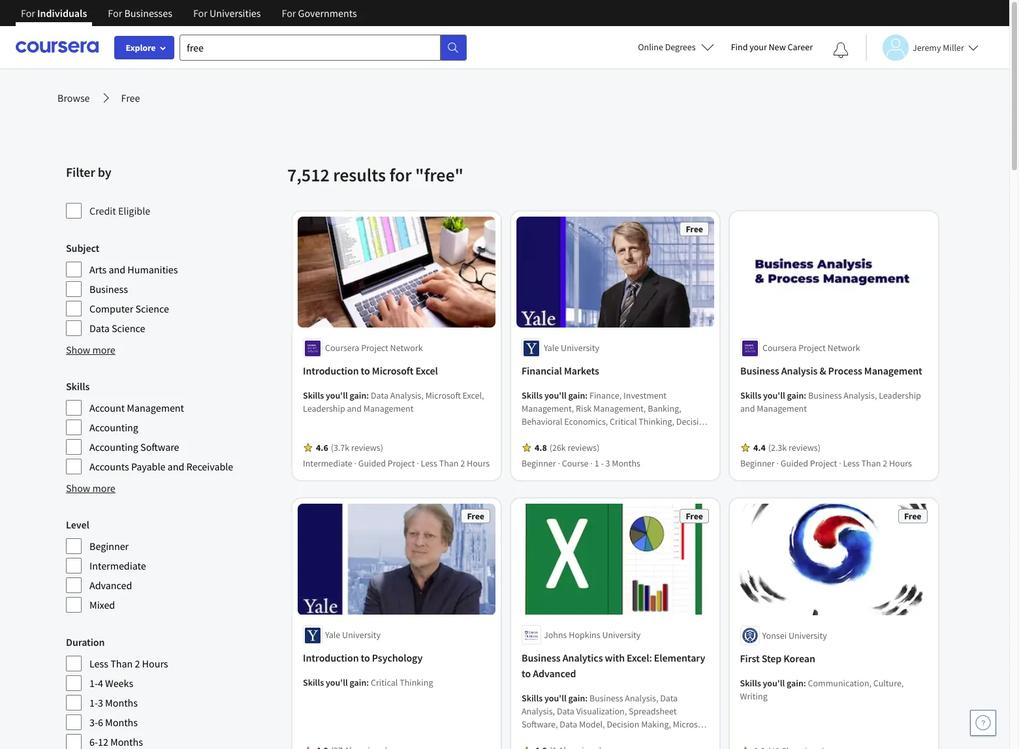 Task type: vqa. For each thing, say whether or not it's contained in the screenshot.
THAT to the right
no



Task type: describe. For each thing, give the bounding box(es) containing it.
0 vertical spatial 3
[[606, 458, 610, 470]]

thinking,
[[639, 416, 675, 428]]

individuals
[[37, 7, 87, 20]]

6-12 months
[[89, 736, 143, 749]]

intermediate for intermediate
[[89, 560, 146, 573]]

management inside data analysis, microsoft excel, leadership and management
[[364, 403, 414, 415]]

analysis
[[782, 365, 818, 378]]

gain for introduction to microsoft excel
[[350, 390, 367, 402]]

guided for to
[[359, 458, 386, 470]]

accounts payable and receivable
[[89, 461, 233, 474]]

risk
[[576, 403, 592, 415]]

decision for markets
[[677, 416, 709, 428]]

advanced inside level group
[[89, 579, 132, 593]]

business analysis, data analysis, data visualization, spreadsheet software, data model, decision making, microsoft excel, process analysis, statistical visualization
[[522, 694, 709, 745]]

financial markets link
[[522, 364, 709, 379]]

communication, culture, writing
[[741, 678, 905, 703]]

coursera project network for analysis
[[763, 343, 861, 354]]

you'll for financial markets
[[545, 390, 567, 402]]

online degrees button
[[628, 33, 725, 61]]

you'll for business analysis & process management
[[764, 390, 786, 402]]

korean
[[784, 653, 816, 666]]

you'll for introduction to microsoft excel
[[326, 390, 348, 402]]

subject group
[[66, 240, 280, 337]]

gain for first step korean
[[788, 678, 804, 690]]

3-6 months
[[89, 717, 138, 730]]

science for computer science
[[136, 302, 169, 316]]

analysis, inside "business analysis, leadership and management"
[[844, 390, 878, 402]]

businesses
[[124, 7, 172, 20]]

model,
[[579, 720, 605, 732]]

eligible
[[118, 204, 150, 218]]

your
[[750, 41, 767, 53]]

than inside duration group
[[110, 658, 133, 671]]

skills you'll gain : for markets
[[522, 390, 590, 402]]

investment
[[624, 390, 667, 402]]

"free"
[[416, 163, 464, 187]]

coursera for introduction
[[325, 343, 360, 354]]

step
[[762, 653, 782, 666]]

12
[[98, 736, 108, 749]]

analytics
[[563, 653, 603, 666]]

skills down introduction to psychology on the left bottom of the page
[[303, 678, 324, 690]]

hours for business analysis & process management
[[890, 458, 913, 470]]

accounts
[[89, 461, 129, 474]]

data left model,
[[560, 720, 578, 732]]

introduction to microsoft excel link
[[303, 364, 491, 379]]

0 horizontal spatial critical
[[371, 678, 398, 690]]

for for governments
[[282, 7, 296, 20]]

show for accounts
[[66, 482, 90, 495]]

yale university for to
[[325, 630, 381, 642]]

management inside "business analysis, leadership and management"
[[757, 403, 807, 415]]

3-
[[89, 717, 98, 730]]

leadership inside data analysis, microsoft excel, leadership and management
[[303, 403, 345, 415]]

intermediate for intermediate · guided project · less than 2 hours
[[303, 458, 353, 470]]

network for excel
[[390, 343, 423, 354]]

financial inside financial markets link
[[522, 365, 562, 378]]

: for introduction to microsoft excel
[[367, 390, 369, 402]]

skills you'll gain : for to
[[303, 390, 371, 402]]

skills for financial markets
[[522, 390, 543, 402]]

for businesses
[[108, 7, 172, 20]]

more for accounts
[[92, 482, 116, 495]]

show for data
[[66, 344, 90, 357]]

2 inside duration group
[[135, 658, 140, 671]]

6 · from the left
[[840, 458, 842, 470]]

business for business analytics with excel: elementary to advanced
[[522, 653, 561, 666]]

software,
[[522, 720, 558, 732]]

analysis, inside finance, investment management, risk management, banking, behavioral economics, critical thinking, decision making, financial analysis, innovation, regulations and compliance, leadership and management
[[590, 429, 624, 441]]

: for first step korean
[[804, 678, 807, 690]]

banking,
[[648, 403, 682, 415]]

2 · from the left
[[417, 458, 419, 470]]

by
[[98, 164, 111, 180]]

you'll for business analytics with excel: elementary to advanced
[[545, 694, 567, 705]]

hopkins
[[569, 630, 601, 642]]

weeks
[[105, 677, 133, 691]]

find your new career
[[731, 41, 813, 53]]

show more button for data
[[66, 342, 116, 358]]

banner navigation
[[10, 0, 368, 36]]

culture,
[[874, 678, 905, 690]]

data up spreadsheet
[[661, 694, 678, 705]]

excel, inside data analysis, microsoft excel, leadership and management
[[463, 390, 484, 402]]

&
[[820, 365, 827, 378]]

process inside business analysis, data analysis, data visualization, spreadsheet software, data model, decision making, microsoft excel, process analysis, statistical visualization
[[545, 733, 575, 745]]

find your new career link
[[725, 39, 820, 56]]

financial markets
[[522, 365, 600, 378]]

4.6 (3.7k reviews)
[[316, 443, 383, 454]]

less than 2 hours
[[89, 658, 168, 671]]

project up &
[[799, 343, 826, 354]]

you'll for first step korean
[[764, 678, 786, 690]]

for governments
[[282, 7, 357, 20]]

business for business analysis, leadership and management
[[809, 390, 842, 402]]

first step korean
[[741, 653, 816, 666]]

first
[[741, 653, 760, 666]]

introduction to psychology
[[303, 653, 423, 666]]

and up course
[[569, 443, 584, 454]]

6
[[98, 717, 103, 730]]

business analysis & process management link
[[741, 364, 928, 379]]

excel
[[416, 365, 438, 378]]

account
[[89, 402, 125, 415]]

skills for first step korean
[[741, 678, 762, 690]]

months down compliance, at the right bottom of the page
[[612, 458, 641, 470]]

data inside subject group
[[89, 322, 110, 335]]

skills for business analysis & process management
[[741, 390, 762, 402]]

free for introduction to psychology
[[467, 511, 485, 523]]

-
[[601, 458, 604, 470]]

project down the 4.4 (2.3k reviews)
[[811, 458, 838, 470]]

5 · from the left
[[777, 458, 779, 470]]

(2.3k
[[769, 443, 787, 454]]

gain for business analytics with excel: elementary to advanced
[[569, 694, 586, 705]]

first step korean link
[[741, 651, 928, 667]]

computer
[[89, 302, 133, 316]]

for for individuals
[[21, 7, 35, 20]]

hours for introduction to microsoft excel
[[467, 458, 490, 470]]

for universities
[[193, 7, 261, 20]]

than for process
[[862, 458, 882, 470]]

microsoft for to
[[372, 365, 414, 378]]

visualization
[[651, 733, 699, 745]]

less for excel
[[421, 458, 438, 470]]

humanities
[[128, 263, 178, 276]]

less inside duration group
[[89, 658, 108, 671]]

skills for business analytics with excel: elementary to advanced
[[522, 694, 543, 705]]

johns hopkins university
[[544, 630, 641, 642]]

making, for business analytics with excel: elementary to advanced
[[642, 720, 672, 732]]

reviews) for analysis
[[789, 443, 821, 454]]

6-
[[89, 736, 98, 749]]

to inside business analytics with excel: elementary to advanced
[[522, 668, 531, 681]]

explore button
[[114, 36, 174, 59]]

finance, investment management, risk management, banking, behavioral economics, critical thinking, decision making, financial analysis, innovation, regulations and compliance, leadership and management
[[522, 390, 709, 467]]

months for 1-3 months
[[105, 697, 138, 710]]

economics,
[[565, 416, 608, 428]]

coursera for business
[[763, 343, 797, 354]]

jeremy miller button
[[866, 34, 979, 60]]

to for microsoft
[[361, 365, 370, 378]]

business analytics with excel: elementary to advanced
[[522, 653, 706, 681]]

gain for business analysis & process management
[[788, 390, 804, 402]]

1
[[595, 458, 599, 470]]

What do you want to learn? text field
[[180, 34, 441, 60]]

critical inside finance, investment management, risk management, banking, behavioral economics, critical thinking, decision making, financial analysis, innovation, regulations and compliance, leadership and management
[[610, 416, 637, 428]]

data analysis, microsoft excel, leadership and management
[[303, 390, 484, 415]]

filter by
[[66, 164, 111, 180]]

business for business
[[89, 283, 128, 296]]

advanced inside business analytics with excel: elementary to advanced
[[533, 668, 576, 681]]

for individuals
[[21, 7, 87, 20]]

microsoft for analysis,
[[426, 390, 461, 402]]

gain for financial markets
[[569, 390, 586, 402]]

and inside subject group
[[109, 263, 126, 276]]

for for businesses
[[108, 7, 122, 20]]

analysis, down model,
[[577, 733, 610, 745]]

business analysis & process management
[[741, 365, 923, 378]]

decision for analytics
[[607, 720, 640, 732]]

science for data science
[[112, 322, 145, 335]]

level
[[66, 519, 89, 532]]

browse link
[[57, 90, 90, 106]]

1 management, from the left
[[522, 403, 574, 415]]

for
[[390, 163, 412, 187]]

hours inside duration group
[[142, 658, 168, 671]]

management inside finance, investment management, risk management, banking, behavioral economics, critical thinking, decision making, financial analysis, innovation, regulations and compliance, leadership and management
[[522, 456, 572, 467]]

course
[[562, 458, 589, 470]]

mixed
[[89, 599, 115, 612]]

free for financial markets
[[686, 223, 704, 235]]

yale for financial
[[544, 343, 559, 354]]

beginner for beginner · guided project · less than 2 hours
[[741, 458, 775, 470]]

browse
[[57, 91, 90, 105]]

project down data analysis, microsoft excel, leadership and management
[[388, 458, 415, 470]]

leadership inside "business analysis, leadership and management"
[[879, 390, 922, 402]]

introduction for introduction to microsoft excel
[[303, 365, 359, 378]]

receivable
[[187, 461, 233, 474]]

excel:
[[627, 653, 652, 666]]



Task type: locate. For each thing, give the bounding box(es) containing it.
1-3 months
[[89, 697, 138, 710]]

and down banking,
[[679, 443, 694, 454]]

0 vertical spatial science
[[136, 302, 169, 316]]

2 management, from the left
[[594, 403, 646, 415]]

less
[[421, 458, 438, 470], [844, 458, 860, 470], [89, 658, 108, 671]]

1 vertical spatial 3
[[98, 697, 103, 710]]

2 show more from the top
[[66, 482, 116, 495]]

you'll down introduction to psychology on the left bottom of the page
[[326, 678, 348, 690]]

1 accounting from the top
[[89, 421, 138, 434]]

introduction
[[303, 365, 359, 378], [303, 653, 359, 666]]

0 horizontal spatial less
[[89, 658, 108, 671]]

0 horizontal spatial coursera project network
[[325, 343, 423, 354]]

beginner inside level group
[[89, 540, 129, 553]]

reviews)
[[351, 443, 383, 454], [568, 443, 600, 454], [789, 443, 821, 454]]

skills you'll gain : for analysis
[[741, 390, 809, 402]]

yale
[[544, 343, 559, 354], [325, 630, 341, 642]]

4 for from the left
[[282, 7, 296, 20]]

0 horizontal spatial 3
[[98, 697, 103, 710]]

2 coursera project network from the left
[[763, 343, 861, 354]]

and right arts
[[109, 263, 126, 276]]

skills up 4.6
[[303, 390, 324, 402]]

writing
[[741, 691, 768, 703]]

1 horizontal spatial microsoft
[[426, 390, 461, 402]]

3 reviews) from the left
[[789, 443, 821, 454]]

:
[[367, 390, 369, 402], [586, 390, 588, 402], [804, 390, 807, 402], [367, 678, 369, 690], [804, 678, 807, 690], [586, 694, 588, 705]]

business up visualization,
[[590, 694, 624, 705]]

network up introduction to microsoft excel link
[[390, 343, 423, 354]]

1 horizontal spatial coursera
[[763, 343, 797, 354]]

0 vertical spatial process
[[829, 365, 863, 378]]

0 horizontal spatial beginner
[[89, 540, 129, 553]]

intermediate down 4.6
[[303, 458, 353, 470]]

spreadsheet
[[629, 707, 677, 719]]

coursera project network
[[325, 343, 423, 354], [763, 343, 861, 354]]

show up level
[[66, 482, 90, 495]]

gain down 'introduction to microsoft excel'
[[350, 390, 367, 402]]

1 horizontal spatial hours
[[467, 458, 490, 470]]

2 horizontal spatial microsoft
[[673, 720, 709, 732]]

skills inside 'group'
[[66, 380, 90, 393]]

1 horizontal spatial advanced
[[533, 668, 576, 681]]

new
[[769, 41, 786, 53]]

explore
[[126, 42, 156, 54]]

1- for 3
[[89, 697, 98, 710]]

show more down data science
[[66, 344, 116, 357]]

beginner down the "4.8"
[[522, 458, 556, 470]]

skills you'll gain : down financial markets
[[522, 390, 590, 402]]

microsoft up visualization at the right of the page
[[673, 720, 709, 732]]

1 horizontal spatial 3
[[606, 458, 610, 470]]

reviews) for to
[[351, 443, 383, 454]]

advanced down 'analytics'
[[533, 668, 576, 681]]

0 vertical spatial show more
[[66, 344, 116, 357]]

1 coursera from the left
[[325, 343, 360, 354]]

beginner down 4.4
[[741, 458, 775, 470]]

leadership inside finance, investment management, risk management, banking, behavioral economics, critical thinking, decision making, financial analysis, innovation, regulations and compliance, leadership and management
[[635, 443, 677, 454]]

business inside subject group
[[89, 283, 128, 296]]

gain down analysis at the right
[[788, 390, 804, 402]]

business
[[89, 283, 128, 296], [741, 365, 780, 378], [809, 390, 842, 402], [522, 653, 561, 666], [590, 694, 624, 705]]

management, up behavioral at the bottom right of the page
[[522, 403, 574, 415]]

show more button down accounts at the bottom of page
[[66, 481, 116, 496]]

2 horizontal spatial hours
[[890, 458, 913, 470]]

1 vertical spatial more
[[92, 482, 116, 495]]

2 for from the left
[[108, 7, 122, 20]]

1 horizontal spatial critical
[[610, 416, 637, 428]]

1 · from the left
[[354, 458, 357, 470]]

0 vertical spatial intermediate
[[303, 458, 353, 470]]

0 vertical spatial more
[[92, 344, 116, 357]]

1 vertical spatial decision
[[607, 720, 640, 732]]

data inside data analysis, microsoft excel, leadership and management
[[371, 390, 389, 402]]

project up 'introduction to microsoft excel'
[[361, 343, 389, 354]]

for left governments
[[282, 7, 296, 20]]

computer science
[[89, 302, 169, 316]]

0 horizontal spatial 2
[[135, 658, 140, 671]]

accounting up accounts at the bottom of page
[[89, 441, 138, 454]]

skills you'll gain : up writing
[[741, 678, 809, 690]]

duration group
[[66, 635, 280, 750]]

: down introduction to psychology on the left bottom of the page
[[367, 678, 369, 690]]

2 coursera from the left
[[763, 343, 797, 354]]

and inside skills 'group'
[[168, 461, 184, 474]]

0 horizontal spatial intermediate
[[89, 560, 146, 573]]

regulations
[[522, 443, 567, 454]]

jeremy
[[913, 41, 942, 53]]

0 vertical spatial introduction
[[303, 365, 359, 378]]

yonsei university
[[763, 630, 828, 642]]

: up risk
[[586, 390, 588, 402]]

coursera
[[325, 343, 360, 354], [763, 343, 797, 354]]

guided down 4.6 (3.7k reviews)
[[359, 458, 386, 470]]

0 horizontal spatial yale university
[[325, 630, 381, 642]]

financial
[[522, 365, 562, 378], [554, 429, 588, 441]]

payable
[[131, 461, 166, 474]]

reviews) right (3.7k on the left of page
[[351, 443, 383, 454]]

show more button
[[66, 342, 116, 358], [66, 481, 116, 496]]

university up with
[[603, 630, 641, 642]]

business inside business analytics with excel: elementary to advanced
[[522, 653, 561, 666]]

show more button for accounts
[[66, 481, 116, 496]]

more down data science
[[92, 344, 116, 357]]

gain
[[350, 390, 367, 402], [569, 390, 586, 402], [788, 390, 804, 402], [350, 678, 367, 690], [788, 678, 804, 690], [569, 694, 586, 705]]

0 horizontal spatial leadership
[[303, 403, 345, 415]]

0 horizontal spatial yale
[[325, 630, 341, 642]]

career
[[788, 41, 813, 53]]

process right &
[[829, 365, 863, 378]]

microsoft inside business analysis, data analysis, data visualization, spreadsheet software, data model, decision making, microsoft excel, process analysis, statistical visualization
[[673, 720, 709, 732]]

university up introduction to psychology on the left bottom of the page
[[342, 630, 381, 642]]

filter
[[66, 164, 95, 180]]

1 more from the top
[[92, 344, 116, 357]]

decision inside business analysis, data analysis, data visualization, spreadsheet software, data model, decision making, microsoft excel, process analysis, statistical visualization
[[607, 720, 640, 732]]

network for process
[[828, 343, 861, 354]]

0 horizontal spatial network
[[390, 343, 423, 354]]

1 vertical spatial show more button
[[66, 481, 116, 496]]

0 horizontal spatial excel,
[[463, 390, 484, 402]]

thinking
[[400, 678, 433, 690]]

2 1- from the top
[[89, 697, 98, 710]]

skills up 'software,'
[[522, 694, 543, 705]]

excel,
[[463, 390, 484, 402], [522, 733, 544, 745]]

1 vertical spatial leadership
[[303, 403, 345, 415]]

business left analysis at the right
[[741, 365, 780, 378]]

yonsei
[[763, 630, 788, 642]]

microsoft inside data analysis, microsoft excel, leadership and management
[[426, 390, 461, 402]]

show more for accounts payable and receivable
[[66, 482, 116, 495]]

critical down introduction to psychology link
[[371, 678, 398, 690]]

3 for from the left
[[193, 7, 208, 20]]

beginner for beginner
[[89, 540, 129, 553]]

university
[[561, 343, 600, 354], [342, 630, 381, 642], [603, 630, 641, 642], [789, 630, 828, 642]]

microsoft down excel
[[426, 390, 461, 402]]

credit eligible
[[89, 204, 150, 218]]

2 horizontal spatial less
[[844, 458, 860, 470]]

0 vertical spatial to
[[361, 365, 370, 378]]

1 horizontal spatial decision
[[677, 416, 709, 428]]

making, inside finance, investment management, risk management, banking, behavioral economics, critical thinking, decision making, financial analysis, innovation, regulations and compliance, leadership and management
[[522, 429, 552, 441]]

0 vertical spatial accounting
[[89, 421, 138, 434]]

you'll up 'software,'
[[545, 694, 567, 705]]

yale university for markets
[[544, 343, 600, 354]]

accounting for accounting software
[[89, 441, 138, 454]]

months for 3-6 months
[[105, 717, 138, 730]]

skills you'll gain : for step
[[741, 678, 809, 690]]

2 show more button from the top
[[66, 481, 116, 496]]

gain up visualization,
[[569, 694, 586, 705]]

help center image
[[976, 716, 992, 732]]

months up 6-12 months
[[105, 717, 138, 730]]

2 network from the left
[[828, 343, 861, 354]]

business for business analysis, data analysis, data visualization, spreadsheet software, data model, decision making, microsoft excel, process analysis, statistical visualization
[[590, 694, 624, 705]]

johns
[[544, 630, 567, 642]]

skills
[[66, 380, 90, 393], [303, 390, 324, 402], [522, 390, 543, 402], [741, 390, 762, 402], [303, 678, 324, 690], [741, 678, 762, 690], [522, 694, 543, 705]]

subject
[[66, 242, 99, 255]]

1 vertical spatial making,
[[642, 720, 672, 732]]

1 horizontal spatial leadership
[[635, 443, 677, 454]]

decision
[[677, 416, 709, 428], [607, 720, 640, 732]]

1 horizontal spatial yale university
[[544, 343, 600, 354]]

data down computer on the top left
[[89, 322, 110, 335]]

beginner
[[522, 458, 556, 470], [741, 458, 775, 470], [89, 540, 129, 553]]

jeremy miller
[[913, 41, 965, 53]]

4.4
[[754, 443, 766, 454]]

accounting down account
[[89, 421, 138, 434]]

2 horizontal spatial 2
[[883, 458, 888, 470]]

psychology
[[372, 653, 423, 666]]

1 vertical spatial yale university
[[325, 630, 381, 642]]

0 vertical spatial show more button
[[66, 342, 116, 358]]

0 horizontal spatial hours
[[142, 658, 168, 671]]

university up korean
[[789, 630, 828, 642]]

statistical
[[612, 733, 649, 745]]

introduction to microsoft excel
[[303, 365, 438, 378]]

0 horizontal spatial reviews)
[[351, 443, 383, 454]]

4
[[98, 677, 103, 691]]

analysis, down business analysis & process management link
[[844, 390, 878, 402]]

intermediate inside level group
[[89, 560, 146, 573]]

1 show more button from the top
[[66, 342, 116, 358]]

skills up 4.4
[[741, 390, 762, 402]]

1 vertical spatial financial
[[554, 429, 588, 441]]

2 show from the top
[[66, 482, 90, 495]]

: for business analytics with excel: elementary to advanced
[[586, 694, 588, 705]]

accounting
[[89, 421, 138, 434], [89, 441, 138, 454]]

0 horizontal spatial making,
[[522, 429, 552, 441]]

0 horizontal spatial process
[[545, 733, 575, 745]]

0 vertical spatial leadership
[[879, 390, 922, 402]]

0 horizontal spatial decision
[[607, 720, 640, 732]]

you'll down analysis at the right
[[764, 390, 786, 402]]

financial inside finance, investment management, risk management, banking, behavioral economics, critical thinking, decision making, financial analysis, innovation, regulations and compliance, leadership and management
[[554, 429, 588, 441]]

to up 'software,'
[[522, 668, 531, 681]]

intermediate · guided project · less than 2 hours
[[303, 458, 490, 470]]

0 horizontal spatial guided
[[359, 458, 386, 470]]

7,512
[[287, 163, 330, 187]]

1- for 4
[[89, 677, 98, 691]]

3 · from the left
[[558, 458, 560, 470]]

introduction for introduction to psychology
[[303, 653, 359, 666]]

decision inside finance, investment management, risk management, banking, behavioral economics, critical thinking, decision making, financial analysis, innovation, regulations and compliance, leadership and management
[[677, 416, 709, 428]]

skills up writing
[[741, 678, 762, 690]]

2 more from the top
[[92, 482, 116, 495]]

miller
[[944, 41, 965, 53]]

skills group
[[66, 379, 280, 476]]

level group
[[66, 517, 280, 614]]

and inside "business analysis, leadership and management"
[[741, 403, 756, 415]]

for for universities
[[193, 7, 208, 20]]

business analysis, leadership and management
[[741, 390, 922, 415]]

data down 'introduction to microsoft excel'
[[371, 390, 389, 402]]

2 horizontal spatial leadership
[[879, 390, 922, 402]]

: down 'introduction to microsoft excel'
[[367, 390, 369, 402]]

analysis, up spreadsheet
[[625, 694, 659, 705]]

making, for financial markets
[[522, 429, 552, 441]]

2 reviews) from the left
[[568, 443, 600, 454]]

1 show from the top
[[66, 344, 90, 357]]

1 vertical spatial microsoft
[[426, 390, 461, 402]]

data up 'software,'
[[557, 707, 575, 719]]

1 horizontal spatial beginner
[[522, 458, 556, 470]]

yale for introduction
[[325, 630, 341, 642]]

excel, inside business analysis, data analysis, data visualization, spreadsheet software, data model, decision making, microsoft excel, process analysis, statistical visualization
[[522, 733, 544, 745]]

1 guided from the left
[[359, 458, 386, 470]]

0 vertical spatial critical
[[610, 416, 637, 428]]

degrees
[[665, 41, 696, 53]]

leadership
[[879, 390, 922, 402], [303, 403, 345, 415], [635, 443, 677, 454]]

university for introduction
[[342, 630, 381, 642]]

0 vertical spatial excel,
[[463, 390, 484, 402]]

2 vertical spatial to
[[522, 668, 531, 681]]

2 vertical spatial leadership
[[635, 443, 677, 454]]

science down computer science
[[112, 322, 145, 335]]

decision down banking,
[[677, 416, 709, 428]]

management
[[865, 365, 923, 378], [127, 402, 184, 415], [364, 403, 414, 415], [757, 403, 807, 415], [522, 456, 572, 467]]

microsoft
[[372, 365, 414, 378], [426, 390, 461, 402], [673, 720, 709, 732]]

2
[[461, 458, 465, 470], [883, 458, 888, 470], [135, 658, 140, 671]]

gain up risk
[[569, 390, 586, 402]]

0 vertical spatial yale
[[544, 343, 559, 354]]

to up skills you'll gain : critical thinking
[[361, 653, 370, 666]]

gain down korean
[[788, 678, 804, 690]]

accounting software
[[89, 441, 179, 454]]

2 accounting from the top
[[89, 441, 138, 454]]

you'll up writing
[[764, 678, 786, 690]]

finance,
[[590, 390, 622, 402]]

1 vertical spatial critical
[[371, 678, 398, 690]]

1 vertical spatial science
[[112, 322, 145, 335]]

2 vertical spatial microsoft
[[673, 720, 709, 732]]

1 vertical spatial intermediate
[[89, 560, 146, 573]]

you'll down financial markets
[[545, 390, 567, 402]]

guided for analysis
[[781, 458, 809, 470]]

than for excel
[[439, 458, 459, 470]]

0 vertical spatial show
[[66, 344, 90, 357]]

business for business analysis & process management
[[741, 365, 780, 378]]

behavioral
[[522, 416, 563, 428]]

1 horizontal spatial intermediate
[[303, 458, 353, 470]]

to
[[361, 365, 370, 378], [361, 653, 370, 666], [522, 668, 531, 681]]

3 right -
[[606, 458, 610, 470]]

: for business analysis & process management
[[804, 390, 807, 402]]

2 for excel
[[461, 458, 465, 470]]

1 horizontal spatial 2
[[461, 458, 465, 470]]

skills up behavioral at the bottom right of the page
[[522, 390, 543, 402]]

you'll down 'introduction to microsoft excel'
[[326, 390, 348, 402]]

0 horizontal spatial management,
[[522, 403, 574, 415]]

beginner for beginner · course · 1 - 3 months
[[522, 458, 556, 470]]

1 horizontal spatial less
[[421, 458, 438, 470]]

business inside "business analysis, leadership and management"
[[809, 390, 842, 402]]

universities
[[210, 7, 261, 20]]

0 vertical spatial financial
[[522, 365, 562, 378]]

account management
[[89, 402, 184, 415]]

skills you'll gain : up 'software,'
[[522, 694, 590, 705]]

and up 4.6 (3.7k reviews)
[[347, 403, 362, 415]]

0 vertical spatial microsoft
[[372, 365, 414, 378]]

2 for process
[[883, 458, 888, 470]]

microsoft up data analysis, microsoft excel, leadership and management
[[372, 365, 414, 378]]

skills for introduction to microsoft excel
[[303, 390, 324, 402]]

1 reviews) from the left
[[351, 443, 383, 454]]

making, down spreadsheet
[[642, 720, 672, 732]]

science down 'humanities'
[[136, 302, 169, 316]]

(26k
[[550, 443, 566, 454]]

1 introduction from the top
[[303, 365, 359, 378]]

analysis, down introduction to microsoft excel link
[[390, 390, 424, 402]]

1 for from the left
[[21, 7, 35, 20]]

reviews) for markets
[[568, 443, 600, 454]]

for left "individuals"
[[21, 7, 35, 20]]

analysis,
[[390, 390, 424, 402], [844, 390, 878, 402], [590, 429, 624, 441], [625, 694, 659, 705], [522, 707, 555, 719], [577, 733, 610, 745]]

months down weeks
[[105, 697, 138, 710]]

coursera up 'introduction to microsoft excel'
[[325, 343, 360, 354]]

1 horizontal spatial guided
[[781, 458, 809, 470]]

business up computer on the top left
[[89, 283, 128, 296]]

1 horizontal spatial coursera project network
[[763, 343, 861, 354]]

0 horizontal spatial microsoft
[[372, 365, 414, 378]]

business inside business analysis, data analysis, data visualization, spreadsheet software, data model, decision making, microsoft excel, process analysis, statistical visualization
[[590, 694, 624, 705]]

coursera project network up 'introduction to microsoft excel'
[[325, 343, 423, 354]]

and inside data analysis, microsoft excel, leadership and management
[[347, 403, 362, 415]]

credit
[[89, 204, 116, 218]]

months
[[612, 458, 641, 470], [105, 697, 138, 710], [105, 717, 138, 730], [110, 736, 143, 749]]

3
[[606, 458, 610, 470], [98, 697, 103, 710]]

analysis, inside data analysis, microsoft excel, leadership and management
[[390, 390, 424, 402]]

hours
[[467, 458, 490, 470], [890, 458, 913, 470], [142, 658, 168, 671]]

decision up "statistical"
[[607, 720, 640, 732]]

1 vertical spatial show more
[[66, 482, 116, 495]]

university up markets
[[561, 343, 600, 354]]

1 vertical spatial excel,
[[522, 733, 544, 745]]

1 vertical spatial show
[[66, 482, 90, 495]]

2 horizontal spatial than
[[862, 458, 882, 470]]

0 vertical spatial advanced
[[89, 579, 132, 593]]

coursera image
[[16, 37, 99, 58]]

1 vertical spatial accounting
[[89, 441, 138, 454]]

process down 'software,'
[[545, 733, 575, 745]]

free for first step korean
[[905, 511, 922, 523]]

1 horizontal spatial network
[[828, 343, 861, 354]]

business down &
[[809, 390, 842, 402]]

show notifications image
[[834, 42, 849, 58]]

analysis, up 'software,'
[[522, 707, 555, 719]]

1 1- from the top
[[89, 677, 98, 691]]

more
[[92, 344, 116, 357], [92, 482, 116, 495]]

skills you'll gain : down analysis at the right
[[741, 390, 809, 402]]

1 vertical spatial introduction
[[303, 653, 359, 666]]

university for financial
[[561, 343, 600, 354]]

1 horizontal spatial process
[[829, 365, 863, 378]]

yale university up introduction to psychology on the left bottom of the page
[[325, 630, 381, 642]]

1 horizontal spatial making,
[[642, 720, 672, 732]]

2 horizontal spatial beginner
[[741, 458, 775, 470]]

·
[[354, 458, 357, 470], [417, 458, 419, 470], [558, 458, 560, 470], [591, 458, 593, 470], [777, 458, 779, 470], [840, 458, 842, 470]]

0 horizontal spatial coursera
[[325, 343, 360, 354]]

intermediate up mixed
[[89, 560, 146, 573]]

1 vertical spatial yale
[[325, 630, 341, 642]]

months down 3-6 months
[[110, 736, 143, 749]]

: down analysis at the right
[[804, 390, 807, 402]]

2 introduction from the top
[[303, 653, 359, 666]]

months for 6-12 months
[[110, 736, 143, 749]]

making, inside business analysis, data analysis, data visualization, spreadsheet software, data model, decision making, microsoft excel, process analysis, statistical visualization
[[642, 720, 672, 732]]

science
[[136, 302, 169, 316], [112, 322, 145, 335]]

less for process
[[844, 458, 860, 470]]

(3.7k
[[331, 443, 350, 454]]

and up 4.4
[[741, 403, 756, 415]]

coursera project network up &
[[763, 343, 861, 354]]

to for psychology
[[361, 653, 370, 666]]

management inside skills 'group'
[[127, 402, 184, 415]]

4 · from the left
[[591, 458, 593, 470]]

1 horizontal spatial than
[[439, 458, 459, 470]]

1 network from the left
[[390, 343, 423, 354]]

2 guided from the left
[[781, 458, 809, 470]]

3 up the 6
[[98, 697, 103, 710]]

None search field
[[180, 34, 467, 60]]

1 vertical spatial process
[[545, 733, 575, 745]]

project
[[361, 343, 389, 354], [799, 343, 826, 354], [388, 458, 415, 470], [811, 458, 838, 470]]

reviews) up beginner · guided project · less than 2 hours
[[789, 443, 821, 454]]

show
[[66, 344, 90, 357], [66, 482, 90, 495]]

network up business analysis & process management link
[[828, 343, 861, 354]]

show more for data science
[[66, 344, 116, 357]]

coursera project network for to
[[325, 343, 423, 354]]

software
[[141, 441, 179, 454]]

university for first
[[789, 630, 828, 642]]

1 vertical spatial 1-
[[89, 697, 98, 710]]

0 horizontal spatial advanced
[[89, 579, 132, 593]]

compliance,
[[585, 443, 633, 454]]

1- up 3-
[[89, 697, 98, 710]]

0 vertical spatial making,
[[522, 429, 552, 441]]

0 vertical spatial 1-
[[89, 677, 98, 691]]

0 horizontal spatial than
[[110, 658, 133, 671]]

advanced up mixed
[[89, 579, 132, 593]]

1 coursera project network from the left
[[325, 343, 423, 354]]

1 horizontal spatial yale
[[544, 343, 559, 354]]

coursera up analysis at the right
[[763, 343, 797, 354]]

2 horizontal spatial reviews)
[[789, 443, 821, 454]]

process inside business analysis & process management link
[[829, 365, 863, 378]]

3 inside duration group
[[98, 697, 103, 710]]

governments
[[298, 7, 357, 20]]

arts
[[89, 263, 107, 276]]

1 horizontal spatial reviews)
[[568, 443, 600, 454]]

accounting for accounting
[[89, 421, 138, 434]]

reviews) up beginner · course · 1 - 3 months
[[568, 443, 600, 454]]

yale up introduction to psychology on the left bottom of the page
[[325, 630, 341, 642]]

0 vertical spatial decision
[[677, 416, 709, 428]]

show down data science
[[66, 344, 90, 357]]

1 vertical spatial advanced
[[533, 668, 576, 681]]

network
[[390, 343, 423, 354], [828, 343, 861, 354]]

1 horizontal spatial excel,
[[522, 733, 544, 745]]

communication,
[[809, 678, 872, 690]]

financial left markets
[[522, 365, 562, 378]]

1 horizontal spatial management,
[[594, 403, 646, 415]]

financial up 4.8 (26k reviews)
[[554, 429, 588, 441]]

1 vertical spatial to
[[361, 653, 370, 666]]

skills you'll gain : for analytics
[[522, 694, 590, 705]]

gain down introduction to psychology on the left bottom of the page
[[350, 678, 367, 690]]

free for business analytics with excel: elementary to advanced
[[686, 511, 704, 523]]

more for data
[[92, 344, 116, 357]]

data science
[[89, 322, 145, 335]]

free
[[121, 91, 140, 105], [686, 223, 704, 235], [467, 511, 485, 523], [686, 511, 704, 523], [905, 511, 922, 523]]

: for financial markets
[[586, 390, 588, 402]]

making, up the "4.8"
[[522, 429, 552, 441]]

1 show more from the top
[[66, 344, 116, 357]]



